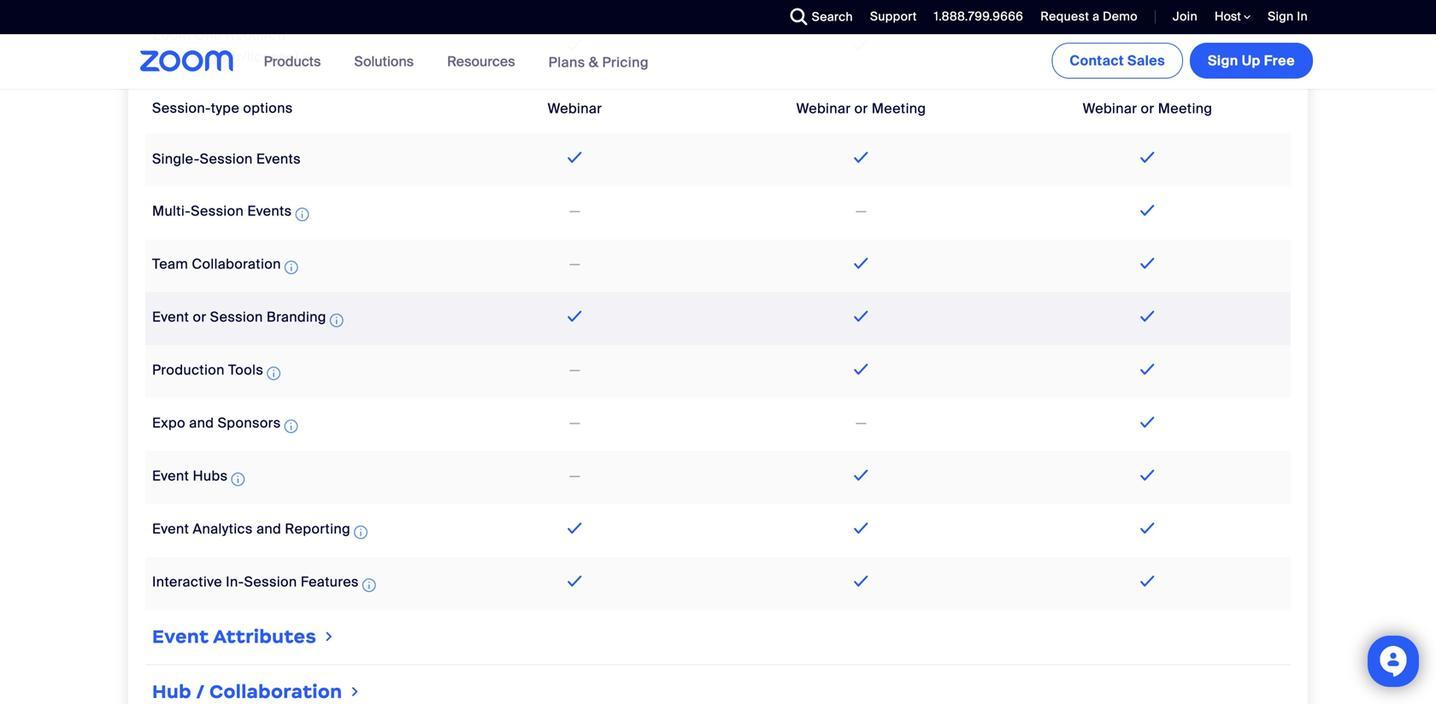 Task type: describe. For each thing, give the bounding box(es) containing it.
expo
[[152, 414, 186, 432]]

event for event hubs
[[152, 467, 189, 485]]

up
[[1242, 52, 1261, 70]]

sponsors
[[218, 414, 281, 432]]

0 horizontal spatial and
[[189, 414, 214, 432]]

expo and sponsors image
[[284, 416, 298, 437]]

not included image for expo and sponsors
[[853, 413, 870, 434]]

collaboration inside cell
[[210, 681, 342, 704]]

1 webinar or meeting from the left
[[797, 100, 926, 118]]

host
[[1215, 9, 1244, 24]]

event attributes
[[152, 625, 317, 648]]

type
[[211, 99, 240, 117]]

analytics
[[193, 520, 253, 538]]

hub
[[152, 681, 192, 704]]

or inside event or session branding application
[[193, 308, 206, 326]]

1 webinar from the left
[[548, 100, 602, 118]]

right image
[[348, 683, 362, 701]]

resources button
[[447, 34, 523, 89]]

zoom one required ($149.90/year/license)
[[152, 26, 299, 66]]

event for event or session branding
[[152, 308, 189, 326]]

contact sales link
[[1052, 43, 1183, 79]]

single-session events
[[152, 150, 301, 168]]

2 meeting from the left
[[1158, 100, 1213, 118]]

products
[[264, 53, 321, 71]]

2 horizontal spatial or
[[1141, 100, 1155, 118]]

sign up free
[[1208, 52, 1295, 70]]

multi-session events image
[[295, 204, 309, 225]]

join
[[1173, 9, 1198, 24]]

1 horizontal spatial or
[[855, 100, 868, 118]]

features
[[301, 573, 359, 591]]

/
[[196, 681, 205, 704]]

demo
[[1103, 9, 1138, 24]]

search
[[812, 9, 853, 25]]

2 webinar from the left
[[797, 100, 851, 118]]

event hubs
[[152, 467, 228, 485]]

team collaboration
[[152, 255, 281, 273]]

1 horizontal spatial and
[[256, 520, 281, 538]]

event or session branding application
[[152, 308, 347, 331]]

session-
[[152, 99, 211, 117]]

event or session branding image
[[330, 310, 344, 331]]

session down event analytics and reporting application at left
[[244, 573, 297, 591]]

banner containing contact sales
[[120, 34, 1317, 90]]

in
[[1297, 9, 1308, 24]]

reporting
[[285, 520, 351, 538]]

a
[[1093, 9, 1100, 24]]

hubs
[[193, 467, 228, 485]]

sign in
[[1268, 9, 1308, 24]]

3 webinar from the left
[[1083, 100, 1138, 118]]

production tools image
[[267, 363, 281, 384]]

zoom
[[152, 26, 191, 44]]

expo and sponsors application
[[152, 414, 301, 437]]

1.888.799.9666
[[934, 9, 1024, 24]]

zoom logo image
[[140, 50, 234, 72]]

session-type options
[[152, 99, 293, 117]]

multi-
[[152, 202, 191, 220]]

multi-session events
[[152, 202, 292, 220]]

sign for sign up free
[[1208, 52, 1239, 70]]

hub / collaboration cell
[[145, 672, 1291, 705]]

support
[[870, 9, 917, 24]]

1 meeting from the left
[[872, 100, 926, 118]]

event for event attributes
[[152, 625, 209, 648]]

&
[[589, 53, 599, 71]]

solutions
[[354, 53, 414, 71]]

production
[[152, 361, 225, 379]]

collaboration inside application
[[192, 255, 281, 273]]

events for single-session events
[[256, 150, 301, 168]]

interactive in-session features
[[152, 573, 359, 591]]

one
[[194, 26, 222, 44]]



Task type: locate. For each thing, give the bounding box(es) containing it.
search button
[[778, 0, 858, 34]]

meetings navigation
[[1049, 34, 1317, 82]]

webinar
[[548, 100, 602, 118], [797, 100, 851, 118], [1083, 100, 1138, 118]]

2 webinar or meeting from the left
[[1083, 100, 1213, 118]]

not included image for production tools
[[567, 360, 583, 381]]

1 vertical spatial not included image
[[853, 413, 870, 434]]

events down options
[[256, 150, 301, 168]]

webinar or meeting
[[797, 100, 926, 118], [1083, 100, 1213, 118]]

sign left up
[[1208, 52, 1239, 70]]

production tools
[[152, 361, 264, 379]]

1 vertical spatial collaboration
[[210, 681, 342, 704]]

1.888.799.9666 button
[[921, 0, 1028, 34], [934, 9, 1024, 24]]

0 vertical spatial not included image
[[853, 201, 870, 222]]

expo and sponsors
[[152, 414, 281, 432]]

or
[[855, 100, 868, 118], [1141, 100, 1155, 118], [193, 308, 206, 326]]

included image
[[1137, 35, 1159, 55], [564, 147, 586, 167], [850, 147, 873, 167], [1137, 147, 1159, 167], [1137, 200, 1159, 220], [1137, 253, 1159, 273], [564, 306, 586, 326], [850, 465, 873, 486], [1137, 465, 1159, 486], [850, 518, 873, 539]]

branding
[[267, 308, 326, 326]]

sign up free button
[[1190, 43, 1313, 79]]

interactive in-session features image
[[362, 575, 376, 596]]

collaboration
[[192, 255, 281, 273], [210, 681, 342, 704]]

3 event from the top
[[152, 520, 189, 538]]

cell
[[145, 0, 1291, 11]]

sign for sign in
[[1268, 9, 1294, 24]]

5 not included image from the top
[[567, 466, 583, 487]]

sign in link
[[1255, 0, 1317, 34], [1268, 9, 1308, 24]]

single-
[[152, 150, 200, 168]]

products button
[[264, 34, 329, 89]]

0 vertical spatial and
[[189, 414, 214, 432]]

right image
[[322, 628, 336, 645]]

1 horizontal spatial meeting
[[1158, 100, 1213, 118]]

events for multi-session events
[[247, 202, 292, 220]]

team collaboration image
[[285, 257, 298, 278]]

contact sales
[[1070, 52, 1165, 70]]

sign
[[1268, 9, 1294, 24], [1208, 52, 1239, 70]]

and right analytics
[[256, 520, 281, 538]]

not included image
[[567, 201, 583, 222], [567, 254, 583, 275], [567, 360, 583, 381], [567, 413, 583, 434], [567, 466, 583, 487]]

sales
[[1128, 52, 1165, 70]]

1 not included image from the top
[[567, 201, 583, 222]]

product information navigation
[[251, 34, 662, 90]]

banner
[[120, 34, 1317, 90]]

join link left host
[[1160, 0, 1202, 34]]

1 vertical spatial events
[[247, 202, 292, 220]]

1 horizontal spatial webinar
[[797, 100, 851, 118]]

2 not included image from the top
[[567, 254, 583, 275]]

required
[[226, 26, 286, 44]]

1 horizontal spatial webinar or meeting
[[1083, 100, 1213, 118]]

meeting
[[872, 100, 926, 118], [1158, 100, 1213, 118]]

1 vertical spatial and
[[256, 520, 281, 538]]

0 vertical spatial events
[[256, 150, 301, 168]]

support link
[[858, 0, 921, 34], [870, 9, 917, 24]]

0 horizontal spatial webinar
[[548, 100, 602, 118]]

production tools application
[[152, 361, 284, 384]]

2 event from the top
[[152, 467, 189, 485]]

collaboration down multi-session events application
[[192, 255, 281, 273]]

events left "multi-session events" icon at the top of the page
[[247, 202, 292, 220]]

options
[[243, 99, 293, 117]]

not included image for multi-session events
[[853, 201, 870, 222]]

event
[[152, 308, 189, 326], [152, 467, 189, 485], [152, 520, 189, 538], [152, 625, 209, 648]]

3 not included image from the top
[[567, 360, 583, 381]]

join link up meetings navigation
[[1173, 9, 1198, 24]]

2 not included image from the top
[[853, 413, 870, 434]]

not included image for event hubs
[[567, 466, 583, 487]]

tools
[[228, 361, 264, 379]]

team collaboration application
[[152, 255, 302, 278]]

request a demo link
[[1028, 0, 1142, 34], [1041, 9, 1138, 24]]

not included image
[[853, 201, 870, 222], [853, 413, 870, 434]]

1 horizontal spatial sign
[[1268, 9, 1294, 24]]

4 not included image from the top
[[567, 413, 583, 434]]

event left analytics
[[152, 520, 189, 538]]

session down team collaboration application
[[210, 308, 263, 326]]

attributes
[[213, 625, 317, 648]]

event attributes cell
[[145, 617, 1291, 658]]

not included image for multi-session events
[[567, 201, 583, 222]]

collaboration down attributes
[[210, 681, 342, 704]]

4 event from the top
[[152, 625, 209, 648]]

event analytics and reporting
[[152, 520, 351, 538]]

0 vertical spatial sign
[[1268, 9, 1294, 24]]

host button
[[1215, 9, 1251, 25]]

event analytics and reporting application
[[152, 520, 371, 543]]

included image
[[564, 35, 586, 55], [850, 35, 873, 55], [850, 253, 873, 273], [850, 306, 873, 326], [1137, 306, 1159, 326], [850, 359, 873, 380], [1137, 359, 1159, 380], [1137, 412, 1159, 433], [564, 518, 586, 539], [1137, 518, 1159, 539], [564, 571, 586, 592], [850, 571, 873, 592], [1137, 571, 1159, 592]]

plans & pricing
[[549, 53, 649, 71]]

sign left in
[[1268, 9, 1294, 24]]

event left hubs
[[152, 467, 189, 485]]

request a demo
[[1041, 9, 1138, 24]]

event analytics and reporting image
[[354, 522, 368, 543]]

0 horizontal spatial meeting
[[872, 100, 926, 118]]

event for event analytics and reporting
[[152, 520, 189, 538]]

session
[[200, 150, 253, 168], [191, 202, 244, 220], [210, 308, 263, 326], [244, 573, 297, 591]]

team
[[152, 255, 188, 273]]

contact
[[1070, 52, 1124, 70]]

multi-session events application
[[152, 202, 312, 225]]

in-
[[226, 573, 244, 591]]

1 event from the top
[[152, 308, 189, 326]]

0 horizontal spatial sign
[[1208, 52, 1239, 70]]

not included image for expo and sponsors
[[567, 413, 583, 434]]

hub / collaboration
[[152, 681, 342, 704]]

request
[[1041, 9, 1090, 24]]

and
[[189, 414, 214, 432], [256, 520, 281, 538]]

session down single-session events
[[191, 202, 244, 220]]

event hubs image
[[231, 469, 245, 490]]

event inside cell
[[152, 625, 209, 648]]

1 not included image from the top
[[853, 201, 870, 222]]

0 vertical spatial collaboration
[[192, 255, 281, 273]]

resources
[[447, 53, 515, 71]]

0 horizontal spatial webinar or meeting
[[797, 100, 926, 118]]

plans
[[549, 53, 585, 71]]

event down team
[[152, 308, 189, 326]]

0 horizontal spatial or
[[193, 308, 206, 326]]

session down "type"
[[200, 150, 253, 168]]

pricing
[[602, 53, 649, 71]]

event hubs application
[[152, 467, 248, 490]]

events
[[256, 150, 301, 168], [247, 202, 292, 220]]

2 horizontal spatial webinar
[[1083, 100, 1138, 118]]

sign inside sign up free button
[[1208, 52, 1239, 70]]

event down the interactive
[[152, 625, 209, 648]]

interactive in-session features application
[[152, 573, 379, 596]]

free
[[1264, 52, 1295, 70]]

join link
[[1160, 0, 1202, 34], [1173, 9, 1198, 24]]

solutions button
[[354, 34, 422, 89]]

and right expo
[[189, 414, 214, 432]]

not included image for team collaboration
[[567, 254, 583, 275]]

($149.90/year/license)
[[152, 48, 299, 66]]

1 vertical spatial sign
[[1208, 52, 1239, 70]]

interactive
[[152, 573, 222, 591]]

plans & pricing link
[[549, 53, 649, 71], [549, 53, 649, 71]]

event or session branding
[[152, 308, 326, 326]]

events inside application
[[247, 202, 292, 220]]



Task type: vqa. For each thing, say whether or not it's contained in the screenshot.
'group'
no



